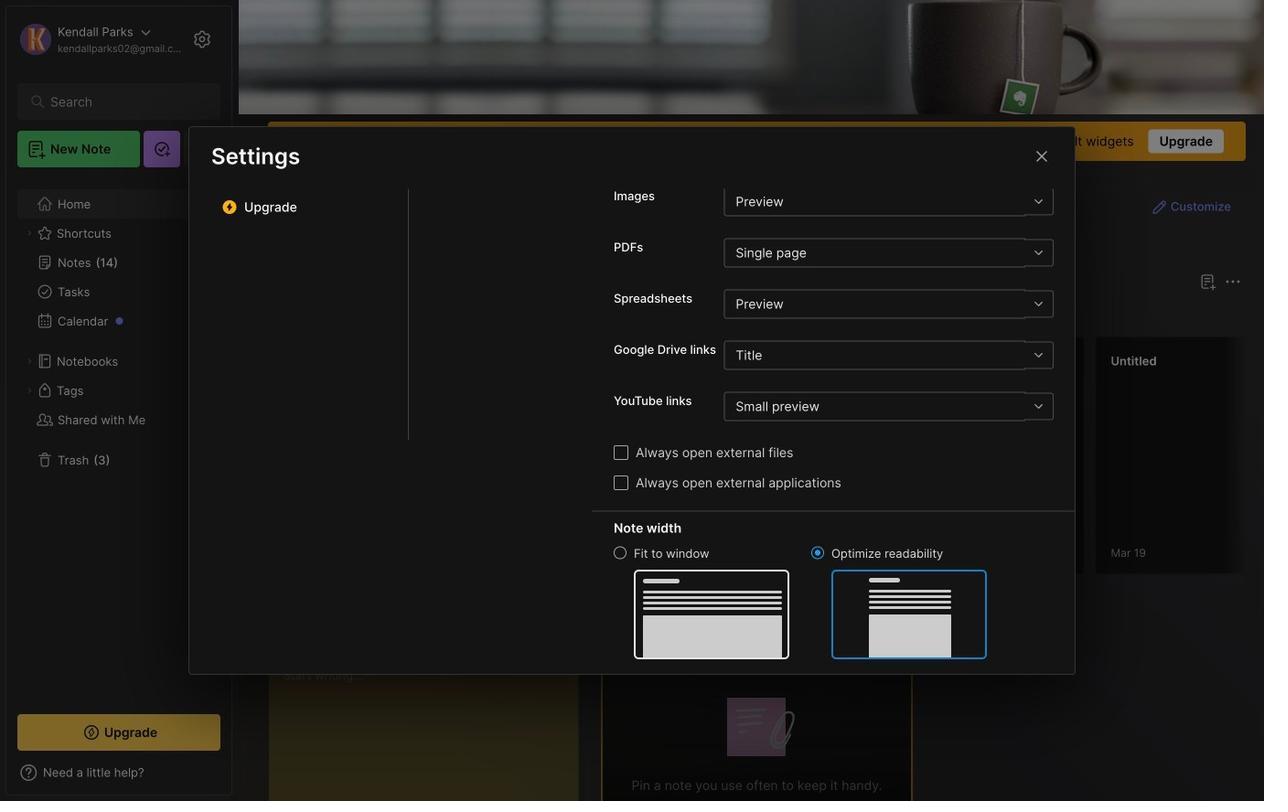 Task type: locate. For each thing, give the bounding box(es) containing it.
None search field
[[50, 91, 196, 113]]

tree
[[6, 178, 231, 698]]

main element
[[0, 0, 238, 801]]

tab
[[605, 304, 659, 326], [666, 304, 740, 326]]

1 tab from the left
[[605, 304, 659, 326]]

None radio
[[614, 547, 627, 559], [812, 547, 824, 559], [614, 547, 627, 559], [812, 547, 824, 559]]

tab list
[[409, 0, 592, 440], [605, 304, 1239, 326]]

Choose default view option for Google Drive links field
[[724, 341, 1053, 370]]

2 tab from the left
[[666, 304, 740, 326]]

1 horizontal spatial tab
[[666, 304, 740, 326]]

option group
[[614, 545, 987, 660]]

None checkbox
[[614, 446, 629, 460], [614, 476, 629, 490], [614, 446, 629, 460], [614, 476, 629, 490]]

row group
[[601, 337, 1264, 586]]

expand notebooks image
[[24, 356, 35, 367]]

0 horizontal spatial tab
[[605, 304, 659, 326]]

Choose default view option for Spreadsheets field
[[724, 290, 1054, 319]]

Choose default view option for YouTube links field
[[724, 392, 1053, 421]]



Task type: describe. For each thing, give the bounding box(es) containing it.
Choose default view option for Images field
[[724, 187, 1054, 216]]

1 horizontal spatial tab list
[[605, 304, 1239, 326]]

expand tags image
[[24, 385, 35, 396]]

Start writing… text field
[[284, 652, 578, 801]]

0 horizontal spatial tab list
[[409, 0, 592, 440]]

Choose default view option for PDFs field
[[724, 238, 1054, 268]]

settings image
[[191, 28, 213, 50]]

none search field inside main element
[[50, 91, 196, 113]]

close image
[[1031, 145, 1053, 167]]

Search text field
[[50, 93, 196, 111]]

tree inside main element
[[6, 178, 231, 698]]



Task type: vqa. For each thing, say whether or not it's contained in the screenshot.
Choose default view option for YouTube links field on the right of the page
yes



